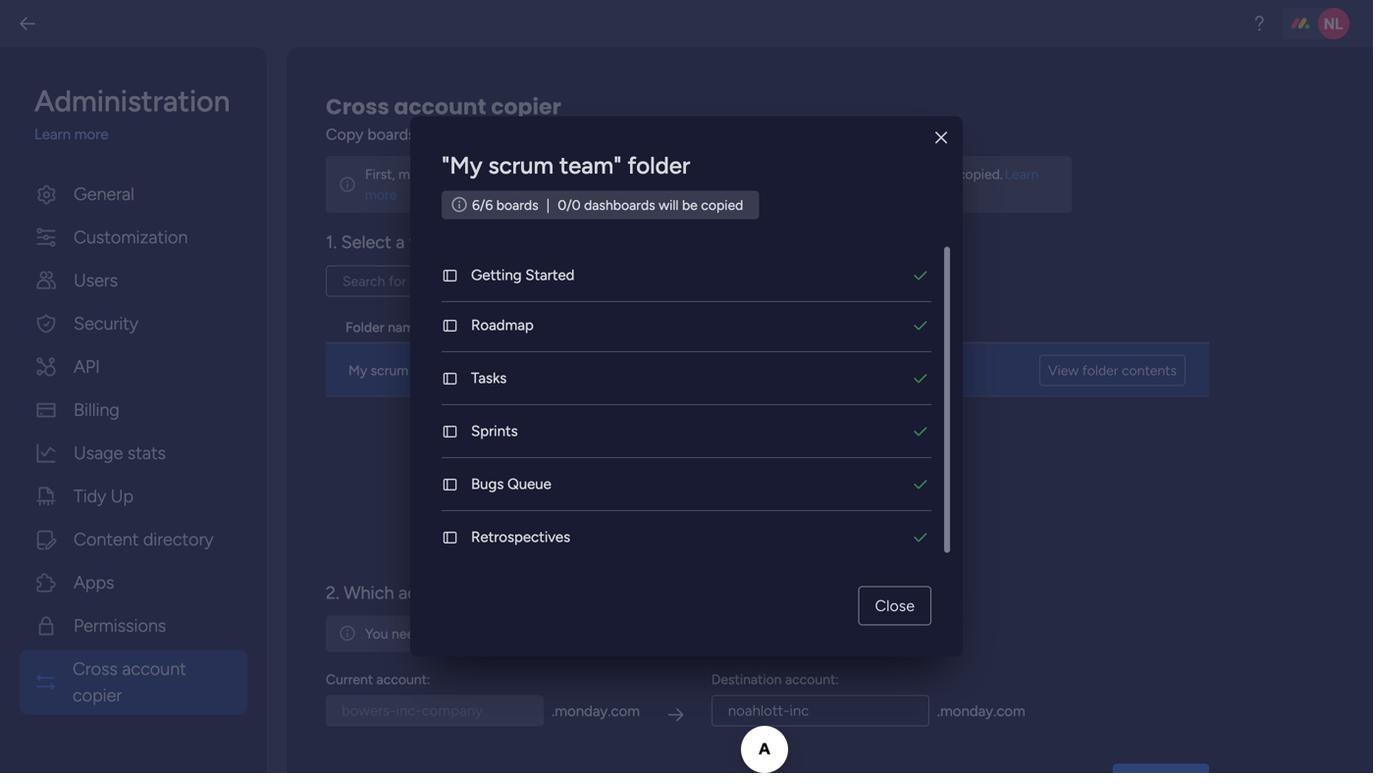 Task type: locate. For each thing, give the bounding box(es) containing it.
usage stats button
[[20, 435, 247, 473]]

2 public board image from the top
[[442, 424, 459, 440]]

more down first,
[[365, 187, 397, 203]]

current account:
[[326, 672, 431, 689]]

1 vertical spatial dashboards
[[839, 166, 911, 183]]

dashboards left can on the top right of page
[[839, 166, 911, 183]]

more down "administration"
[[74, 126, 109, 143]]

0 horizontal spatial . monday.com
[[552, 703, 640, 721]]

learn right copied.
[[1005, 166, 1039, 183]]

1 . from the left
[[552, 703, 555, 721]]

0 vertical spatial cross
[[326, 92, 390, 122]]

folder right view
[[1083, 362, 1119, 379]]

0 horizontal spatial my
[[349, 362, 368, 379]]

0 horizontal spatial a
[[396, 232, 405, 253]]

view folder contents
[[1049, 362, 1178, 379]]

1 horizontal spatial more
[[365, 187, 397, 203]]

dashboards up the content
[[450, 125, 531, 144]]

2 horizontal spatial dashboards
[[839, 166, 911, 183]]

1 vertical spatial public board image
[[442, 317, 459, 334]]

billing
[[74, 400, 120, 421]]

public board image left bugs on the left
[[442, 477, 459, 493]]

a right select
[[396, 232, 405, 253]]

team down name
[[412, 362, 444, 379]]

1 vertical spatial a
[[396, 232, 405, 253]]

dashboards
[[450, 125, 531, 144], [839, 166, 911, 183], [584, 197, 656, 214]]

2 vertical spatial dashboards
[[584, 197, 656, 214]]

cross up copy
[[326, 92, 390, 122]]

1 vertical spatial cross account copier
[[73, 659, 186, 707]]

the right with
[[553, 626, 573, 643]]

2 . from the left
[[938, 703, 941, 721]]

permissions button
[[20, 607, 247, 646]]

0 vertical spatial learn
[[34, 126, 71, 143]]

learn more link
[[34, 124, 247, 146], [365, 166, 1039, 203]]

to right need
[[426, 626, 439, 643]]

1 public board image from the top
[[442, 371, 459, 387]]

folder up search for a folder search box
[[409, 232, 456, 253]]

folder up will
[[628, 151, 691, 180]]

row row
[[326, 344, 1210, 397]]

1 horizontal spatial "
[[614, 151, 622, 180]]

can
[[914, 166, 936, 183]]

1 horizontal spatial a
[[650, 166, 657, 183]]

current
[[326, 672, 373, 689]]

0 horizontal spatial copier
[[73, 686, 122, 707]]

you
[[512, 166, 535, 183]]

1 account: from the left
[[377, 672, 431, 689]]

1 horizontal spatial cross account copier
[[326, 92, 562, 122]]

to left another
[[535, 125, 550, 144]]

customization
[[74, 227, 188, 248]]

scrum
[[489, 151, 554, 180], [371, 362, 409, 379]]

dashboards down into
[[584, 197, 656, 214]]

account down permissions button
[[122, 659, 186, 680]]

0 vertical spatial the
[[436, 166, 456, 183]]

2 public board image from the top
[[442, 317, 459, 334]]

. monday.com
[[552, 703, 640, 721], [938, 703, 1026, 721]]

2 account: from the left
[[786, 672, 840, 689]]

public board image left tasks
[[442, 371, 459, 387]]

1 horizontal spatial copier
[[491, 92, 562, 122]]

be left an
[[443, 626, 458, 643]]

0 horizontal spatial learn
[[34, 126, 71, 143]]

be
[[939, 166, 955, 183], [683, 197, 698, 214], [443, 626, 458, 643]]

0 vertical spatial dashboards
[[450, 125, 531, 144]]

0 horizontal spatial team
[[412, 362, 444, 379]]

my up the 6/6
[[450, 151, 483, 180]]

. monday.com for current account:
[[552, 703, 640, 721]]

2 vertical spatial folder
[[1083, 362, 1119, 379]]

getting
[[471, 267, 522, 284]]

0 horizontal spatial monday.com
[[555, 703, 640, 721]]

roadmap
[[471, 317, 534, 334]]

in
[[649, 626, 659, 643]]

1 vertical spatial scrum
[[371, 362, 409, 379]]

2 horizontal spatial the
[[596, 583, 622, 604]]

1 vertical spatial learn
[[1005, 166, 1039, 183]]

public board image
[[442, 267, 459, 284], [442, 317, 459, 334]]

1 horizontal spatial learn
[[1005, 166, 1039, 183]]

6/6 boards | 0/0 dashboards will be copied
[[472, 197, 744, 214]]

api
[[74, 357, 100, 378]]

1 horizontal spatial be
[[683, 197, 698, 214]]

public board image
[[442, 371, 459, 387], [442, 424, 459, 440], [442, 477, 459, 493], [442, 530, 459, 546]]

folder
[[628, 151, 691, 180], [409, 232, 456, 253], [1083, 362, 1119, 379]]

cross account copier up copy boards and dashboards to another account
[[326, 92, 562, 122]]

1 horizontal spatial scrum
[[489, 151, 554, 180]]

2 horizontal spatial folder
[[1083, 362, 1119, 379]]

0 vertical spatial folder
[[628, 151, 691, 180]]

0 vertical spatial be
[[939, 166, 955, 183]]

users button
[[20, 262, 247, 300]]

0 horizontal spatial cross account copier
[[73, 659, 186, 707]]

1 public board image from the top
[[442, 267, 459, 284]]

1 vertical spatial team
[[412, 362, 444, 379]]

tidy up
[[74, 486, 134, 507]]

account: for current account:
[[377, 672, 431, 689]]

public board image left the 'getting'
[[442, 267, 459, 284]]

scrum down copy boards and dashboards to another account
[[489, 151, 554, 180]]

1 horizontal spatial . monday.com
[[938, 703, 1026, 721]]

1 horizontal spatial the
[[553, 626, 573, 643]]

you need to be an admin with the same email in both accounts
[[365, 626, 752, 643]]

a right into
[[650, 166, 657, 183]]

public board image left sprints
[[442, 424, 459, 440]]

be right will
[[683, 197, 698, 214]]

1 horizontal spatial monday.com
[[941, 703, 1026, 721]]

0 horizontal spatial be
[[443, 626, 458, 643]]

None search field
[[326, 265, 596, 297]]

boards up in
[[627, 583, 681, 604]]

. for destination account:
[[938, 703, 941, 721]]

folder
[[346, 319, 385, 336]]

1 horizontal spatial account:
[[786, 672, 840, 689]]

scrum down "folder name"
[[371, 362, 409, 379]]

0 horizontal spatial and
[[420, 125, 446, 144]]

destination
[[712, 672, 782, 689]]

1 vertical spatial and
[[813, 166, 836, 183]]

getting started
[[471, 267, 575, 284]]

row group
[[326, 344, 1210, 397]]

1 horizontal spatial .
[[938, 703, 941, 721]]

and right main
[[813, 166, 836, 183]]

0 vertical spatial my
[[450, 151, 483, 180]]

account: down need
[[377, 672, 431, 689]]

the right 'move'
[[436, 166, 456, 183]]

1 vertical spatial copy
[[552, 583, 592, 604]]

should
[[468, 583, 520, 604]]

cross down permissions
[[73, 659, 118, 680]]

" right 'move'
[[442, 151, 450, 180]]

1 vertical spatial folder
[[409, 232, 456, 253]]

0 vertical spatial a
[[650, 166, 657, 183]]

learn down "administration"
[[34, 126, 71, 143]]

cross account copier
[[326, 92, 562, 122], [73, 659, 186, 707]]

0 horizontal spatial "
[[442, 151, 450, 180]]

more
[[74, 126, 109, 143], [365, 187, 397, 203]]

0 horizontal spatial account:
[[377, 672, 431, 689]]

team down another
[[560, 151, 614, 180]]

public board image left retrospectives
[[442, 530, 459, 546]]

administration
[[34, 83, 230, 119]]

0 horizontal spatial scrum
[[371, 362, 409, 379]]

boards
[[368, 125, 416, 144], [768, 166, 810, 183], [497, 197, 539, 214], [627, 583, 681, 604]]

0 vertical spatial scrum
[[489, 151, 554, 180]]

general button
[[20, 175, 247, 214]]

0 vertical spatial more
[[74, 126, 109, 143]]

0 horizontal spatial cross
[[73, 659, 118, 680]]

0 horizontal spatial more
[[74, 126, 109, 143]]

grid
[[326, 313, 1210, 556]]

learn inside learn more
[[1005, 166, 1039, 183]]

" left into
[[614, 151, 622, 180]]

0 vertical spatial copier
[[491, 92, 562, 122]]

1 vertical spatial cross
[[73, 659, 118, 680]]

2 horizontal spatial to
[[572, 166, 585, 183]]

a
[[650, 166, 657, 183], [396, 232, 405, 253]]

account: for destination account:
[[786, 672, 840, 689]]

queue
[[508, 476, 552, 494]]

cross account copier down permissions button
[[73, 659, 186, 707]]

0 horizontal spatial dashboards
[[450, 125, 531, 144]]

0 horizontal spatial learn more link
[[34, 124, 247, 146]]

0 vertical spatial and
[[420, 125, 446, 144]]

learn
[[34, 126, 71, 143], [1005, 166, 1039, 183]]

"
[[442, 151, 450, 180], [614, 151, 622, 180]]

be right can on the top right of page
[[939, 166, 955, 183]]

0 vertical spatial learn more link
[[34, 124, 247, 146]]

2 . monday.com from the left
[[938, 703, 1026, 721]]

team
[[560, 151, 614, 180], [412, 362, 444, 379]]

1 horizontal spatial to
[[535, 125, 550, 144]]

copier up copy boards and dashboards to another account
[[491, 92, 562, 122]]

the up same
[[596, 583, 622, 604]]

2 monday.com from the left
[[941, 703, 1026, 721]]

1 vertical spatial more
[[365, 187, 397, 203]]

the
[[436, 166, 456, 183], [596, 583, 622, 604], [553, 626, 573, 643]]

monday.com for current account:
[[555, 703, 640, 721]]

content
[[74, 529, 139, 550]]

admin
[[480, 626, 519, 643]]

account: up destination account: text box
[[786, 672, 840, 689]]

2.
[[326, 583, 340, 604]]

copier
[[491, 92, 562, 122], [73, 686, 122, 707]]

public board image for retrospectives
[[442, 530, 459, 546]]

close image
[[936, 131, 948, 145]]

boards right main
[[768, 166, 810, 183]]

public board image for sprints
[[442, 424, 459, 440]]

4 public board image from the top
[[442, 530, 459, 546]]

0 vertical spatial team
[[560, 151, 614, 180]]

.
[[552, 703, 555, 721], [938, 703, 941, 721]]

my down folder
[[349, 362, 368, 379]]

an
[[461, 626, 476, 643]]

folder name
[[346, 319, 422, 336]]

monday.com
[[555, 703, 640, 721], [941, 703, 1026, 721]]

6/6
[[472, 197, 493, 214]]

1 vertical spatial learn more link
[[365, 166, 1039, 203]]

view folder contents button
[[1040, 355, 1186, 386]]

3 public board image from the top
[[442, 477, 459, 493]]

2 vertical spatial be
[[443, 626, 458, 643]]

1 . monday.com from the left
[[552, 703, 640, 721]]

1 monday.com from the left
[[555, 703, 640, 721]]

1 vertical spatial my
[[349, 362, 368, 379]]

to
[[535, 125, 550, 144], [572, 166, 585, 183], [426, 626, 439, 643]]

public board image right name
[[442, 317, 459, 334]]

1 vertical spatial copier
[[73, 686, 122, 707]]

1 horizontal spatial team
[[560, 151, 614, 180]]

0 vertical spatial public board image
[[442, 267, 459, 284]]

and up 'move'
[[420, 125, 446, 144]]

content directory
[[74, 529, 214, 550]]

want
[[538, 166, 568, 183]]

0 horizontal spatial .
[[552, 703, 555, 721]]

account:
[[377, 672, 431, 689], [786, 672, 840, 689]]

Search for a folder search field
[[326, 265, 596, 297]]

copier down permissions
[[73, 686, 122, 707]]

copy right we
[[552, 583, 592, 604]]

copy
[[588, 166, 619, 183], [552, 583, 592, 604]]

with
[[523, 626, 550, 643]]

list box
[[442, 247, 951, 565]]

tidy up button
[[20, 478, 247, 516]]

to right want
[[572, 166, 585, 183]]

public board image for roadmap
[[442, 317, 459, 334]]

back to workspace image
[[18, 14, 37, 33]]

copy left into
[[588, 166, 619, 183]]

copier inside button
[[73, 686, 122, 707]]

2 vertical spatial to
[[426, 626, 439, 643]]



Task type: describe. For each thing, give the bounding box(es) containing it.
1 horizontal spatial dashboards
[[584, 197, 656, 214]]

1 vertical spatial to
[[572, 166, 585, 183]]

close
[[876, 597, 915, 616]]

first,
[[365, 166, 395, 183]]

to?
[[685, 583, 711, 604]]

list box containing getting started
[[442, 247, 951, 565]]

1 horizontal spatial my
[[450, 151, 483, 180]]

apps button
[[20, 564, 247, 603]]

scrum inside row row
[[371, 362, 409, 379]]

bugs
[[471, 476, 504, 494]]

same
[[577, 626, 609, 643]]

more inside administration learn more
[[74, 126, 109, 143]]

1.
[[326, 232, 337, 253]]

Destination account: text field
[[712, 696, 930, 727]]

. monday.com for destination account:
[[938, 703, 1026, 721]]

public board image for bugs queue
[[442, 477, 459, 493]]

1 vertical spatial be
[[683, 197, 698, 214]]

accounts
[[695, 626, 752, 643]]

directory
[[143, 529, 214, 550]]

we
[[525, 583, 548, 604]]

account up copy boards and dashboards to another account
[[394, 92, 487, 122]]

help image
[[1250, 14, 1270, 33]]

folder inside button
[[1083, 362, 1119, 379]]

1 vertical spatial the
[[596, 583, 622, 604]]

" my scrum team " folder
[[442, 151, 691, 180]]

team inside row row
[[412, 362, 444, 379]]

boards up first,
[[368, 125, 416, 144]]

usage stats
[[74, 443, 166, 464]]

bugs queue
[[471, 476, 552, 494]]

first, move the content you want to copy into a folder. only main boards and dashboards can be copied.
[[365, 166, 1004, 183]]

|
[[547, 197, 550, 214]]

folder.
[[660, 166, 699, 183]]

another
[[554, 125, 608, 144]]

0/0
[[558, 197, 581, 214]]

users
[[74, 270, 118, 291]]

2. which account should we copy the boards to?
[[326, 583, 711, 604]]

up
[[111, 486, 134, 507]]

general
[[74, 184, 134, 205]]

1. select a folder
[[326, 232, 456, 253]]

api button
[[20, 348, 247, 386]]

copy
[[326, 125, 364, 144]]

1 horizontal spatial learn more link
[[365, 166, 1039, 203]]

1 " from the left
[[442, 151, 450, 180]]

started
[[526, 267, 575, 284]]

both
[[663, 626, 692, 643]]

my inside row row
[[349, 362, 368, 379]]

account up need
[[399, 583, 463, 604]]

security button
[[20, 305, 247, 343]]

email
[[613, 626, 645, 643]]

0 horizontal spatial the
[[436, 166, 456, 183]]

apps
[[74, 573, 114, 594]]

1 horizontal spatial folder
[[628, 151, 691, 180]]

row group containing my scrum team
[[326, 344, 1210, 397]]

1 horizontal spatial and
[[813, 166, 836, 183]]

stats
[[128, 443, 166, 464]]

retrospectives
[[471, 529, 571, 547]]

0 vertical spatial to
[[535, 125, 550, 144]]

0 vertical spatial cross account copier
[[326, 92, 562, 122]]

destination account:
[[712, 672, 840, 689]]

select
[[341, 232, 392, 253]]

security
[[74, 313, 139, 334]]

more inside learn more
[[365, 187, 397, 203]]

which
[[344, 583, 394, 604]]

name
[[388, 319, 422, 336]]

usage
[[74, 443, 123, 464]]

only
[[703, 166, 731, 183]]

2 horizontal spatial be
[[939, 166, 955, 183]]

learn more
[[365, 166, 1039, 203]]

contents
[[1123, 362, 1178, 379]]

cross account copier button
[[20, 651, 247, 715]]

search image
[[573, 273, 588, 289]]

content
[[460, 166, 508, 183]]

1 horizontal spatial cross
[[326, 92, 390, 122]]

account up into
[[612, 125, 670, 144]]

customization button
[[20, 219, 247, 257]]

administration learn more
[[34, 83, 230, 143]]

my scrum team
[[349, 362, 444, 379]]

noah lott image
[[1319, 8, 1350, 39]]

grid containing folder name
[[326, 313, 1210, 556]]

0 horizontal spatial folder
[[409, 232, 456, 253]]

boards left the '|'
[[497, 197, 539, 214]]

tidy
[[74, 486, 106, 507]]

permissions
[[74, 616, 166, 637]]

2 " from the left
[[614, 151, 622, 180]]

you
[[365, 626, 388, 643]]

learn inside administration learn more
[[34, 126, 71, 143]]

content directory button
[[20, 521, 247, 559]]

copied.
[[958, 166, 1004, 183]]

close button
[[859, 587, 932, 626]]

0 vertical spatial copy
[[588, 166, 619, 183]]

public board image for tasks
[[442, 371, 459, 387]]

main
[[735, 166, 764, 183]]

copy boards and dashboards to another account
[[326, 125, 670, 144]]

account inside button
[[122, 659, 186, 680]]

copied
[[701, 197, 744, 214]]

tasks
[[471, 370, 507, 387]]

will
[[659, 197, 679, 214]]

into
[[622, 166, 646, 183]]

0 horizontal spatial to
[[426, 626, 439, 643]]

monday.com for destination account:
[[941, 703, 1026, 721]]

. for current account:
[[552, 703, 555, 721]]

2 vertical spatial the
[[553, 626, 573, 643]]

view
[[1049, 362, 1080, 379]]

cross inside button
[[73, 659, 118, 680]]

move
[[399, 166, 433, 183]]

need
[[392, 626, 423, 643]]

cross account copier inside button
[[73, 659, 186, 707]]

public board image for getting started
[[442, 267, 459, 284]]

billing button
[[20, 391, 247, 430]]

sprints
[[471, 423, 518, 440]]



Task type: vqa. For each thing, say whether or not it's contained in the screenshot.
Learn
yes



